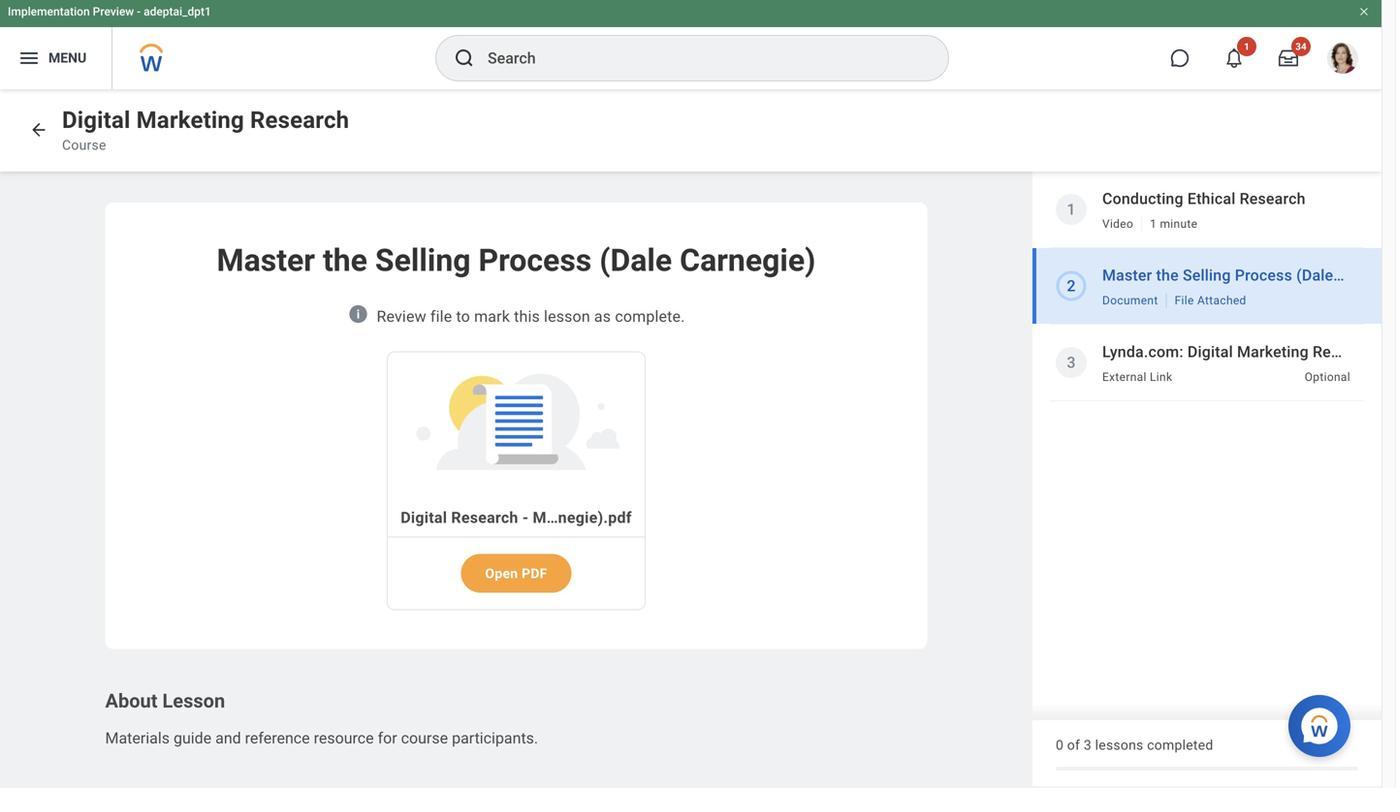 Task type: vqa. For each thing, say whether or not it's contained in the screenshot.
Review Employee Contracts: Lena Jung - Apprentice Office Management on 08/08/2023's Updated:
no



Task type: locate. For each thing, give the bounding box(es) containing it.
1 horizontal spatial selling
[[1183, 266, 1231, 285]]

digital down file attached
[[1188, 343, 1234, 361]]

0 vertical spatial digital
[[62, 106, 130, 134]]

selling up file
[[375, 242, 471, 279]]

process
[[479, 242, 592, 279], [1235, 266, 1293, 285]]

0 horizontal spatial 3
[[1067, 354, 1076, 372]]

1 right 'notifications large' icon
[[1245, 41, 1250, 52]]

1
[[1245, 41, 1250, 52], [1067, 200, 1076, 219], [1150, 217, 1157, 231]]

digital inside the lesson navigation element
[[1188, 343, 1234, 361]]

resource
[[314, 729, 374, 748]]

1 horizontal spatial master
[[1103, 266, 1153, 285]]

1 horizontal spatial research
[[1240, 190, 1306, 208]]

the inside list
[[1157, 266, 1179, 285]]

menu banner
[[0, 0, 1382, 89]]

the up 'info' image
[[323, 242, 368, 279]]

selling
[[375, 242, 471, 279], [1183, 266, 1231, 285]]

0 horizontal spatial process
[[479, 242, 592, 279]]

1 minute
[[1150, 217, 1198, 231]]

(dale for carnegie
[[1297, 266, 1334, 285]]

marketing inside digital marketing research course
[[136, 106, 244, 134]]

open pdf
[[485, 566, 548, 582]]

1 left minute at right
[[1150, 217, 1157, 231]]

1 vertical spatial 3
[[1084, 738, 1092, 754]]

0 horizontal spatial master
[[217, 242, 315, 279]]

process inside the lesson navigation element
[[1235, 266, 1293, 285]]

marketing inside the lesson navigation element
[[1238, 343, 1309, 361]]

3 left external
[[1067, 354, 1076, 372]]

1 vertical spatial digital
[[1188, 343, 1234, 361]]

open pdf button
[[461, 554, 572, 593]]

video
[[1103, 217, 1134, 231]]

(dale for carnegie)
[[600, 242, 672, 279]]

0 horizontal spatial selling
[[375, 242, 471, 279]]

Search Workday  search field
[[488, 37, 909, 80]]

1 horizontal spatial 1
[[1150, 217, 1157, 231]]

inbox large image
[[1279, 48, 1299, 68]]

research for ethical
[[1240, 190, 1306, 208]]

1 vertical spatial research
[[1240, 190, 1306, 208]]

1 left video
[[1067, 200, 1076, 219]]

process up review file to mark this lesson as complete.
[[479, 242, 592, 279]]

0 horizontal spatial digital
[[62, 106, 130, 134]]

lynda.com: digital marketing research
[[1103, 343, 1379, 361]]

1 horizontal spatial process
[[1235, 266, 1293, 285]]

info image
[[348, 304, 369, 325]]

lessons
[[1096, 738, 1144, 754]]

0 vertical spatial 3
[[1067, 354, 1076, 372]]

process up attached
[[1235, 266, 1293, 285]]

0 horizontal spatial (dale
[[600, 242, 672, 279]]

1 vertical spatial marketing
[[1238, 343, 1309, 361]]

minute
[[1161, 217, 1198, 231]]

the
[[323, 242, 368, 279], [1157, 266, 1179, 285]]

(dale inside list
[[1297, 266, 1334, 285]]

arrow left image
[[29, 120, 48, 140]]

selling inside the lesson navigation element
[[1183, 266, 1231, 285]]

2 horizontal spatial 1
[[1245, 41, 1250, 52]]

complete.
[[615, 307, 685, 326]]

conducting ethical research
[[1103, 190, 1306, 208]]

file
[[431, 307, 452, 326]]

research inside digital marketing research course
[[250, 106, 349, 134]]

master
[[217, 242, 315, 279], [1103, 266, 1153, 285]]

0 vertical spatial research
[[250, 106, 349, 134]]

digital inside digital marketing research course
[[62, 106, 130, 134]]

1 horizontal spatial (dale
[[1297, 266, 1334, 285]]

digital
[[62, 106, 130, 134], [1188, 343, 1234, 361]]

research
[[250, 106, 349, 134], [1240, 190, 1306, 208], [1313, 343, 1379, 361]]

this
[[514, 307, 540, 326]]

0 horizontal spatial research
[[250, 106, 349, 134]]

course
[[62, 137, 106, 153]]

lynda.com:
[[1103, 343, 1184, 361]]

negie).pdf
[[558, 509, 632, 527]]

master inside list
[[1103, 266, 1153, 285]]

0 horizontal spatial marketing
[[136, 106, 244, 134]]

1 horizontal spatial the
[[1157, 266, 1179, 285]]

marketing
[[136, 106, 244, 134], [1238, 343, 1309, 361]]

lesson
[[162, 690, 225, 713]]

3 right of
[[1084, 738, 1092, 754]]

lesson navigation element
[[1033, 172, 1397, 787]]

the up file
[[1157, 266, 1179, 285]]

(dale
[[600, 242, 672, 279], [1297, 266, 1334, 285]]

0 vertical spatial marketing
[[136, 106, 244, 134]]

1 horizontal spatial digital
[[1188, 343, 1234, 361]]

list
[[1033, 172, 1397, 402]]

(dale up complete.
[[600, 242, 672, 279]]

list containing conducting ethical research
[[1033, 172, 1397, 402]]

2 horizontal spatial research
[[1313, 343, 1379, 361]]

selling up file attached
[[1183, 266, 1231, 285]]

review file to mark this lesson as complete.
[[377, 307, 685, 326]]

preview
[[93, 5, 134, 18]]

3
[[1067, 354, 1076, 372], [1084, 738, 1092, 754]]

0 horizontal spatial the
[[323, 242, 368, 279]]

(dale left carnegie
[[1297, 266, 1334, 285]]

1 horizontal spatial marketing
[[1238, 343, 1309, 361]]

profile logan mcneil image
[[1328, 43, 1359, 78]]

digital up course
[[62, 106, 130, 134]]

open
[[485, 566, 518, 582]]

master the selling process (dale carnegie)
[[217, 242, 816, 279]]

workday assistant region
[[1289, 688, 1359, 758]]

about
[[105, 690, 158, 713]]



Task type: describe. For each thing, give the bounding box(es) containing it.
attached
[[1198, 294, 1247, 307]]

to
[[456, 307, 470, 326]]

document
[[1103, 294, 1159, 307]]

the for master the selling process (dale carnegie)
[[323, 242, 368, 279]]

menu
[[48, 50, 87, 66]]

menu button
[[0, 27, 112, 89]]

34
[[1296, 41, 1307, 52]]

review
[[377, 307, 427, 326]]

master for master the selling process (dale carnegie)
[[217, 242, 315, 279]]

carnegie)
[[680, 242, 816, 279]]

close environment banner image
[[1359, 6, 1371, 17]]

optional
[[1305, 371, 1351, 384]]

1 inside 1 button
[[1245, 41, 1250, 52]]

adeptai_dpt1
[[144, 5, 211, 18]]

2 vertical spatial research
[[1313, 343, 1379, 361]]

justify image
[[17, 47, 41, 70]]

external
[[1103, 371, 1147, 384]]

file attached
[[1175, 294, 1247, 307]]

participants.
[[452, 729, 538, 748]]

process for carnegie)
[[479, 242, 592, 279]]

link
[[1150, 371, 1173, 384]]

about lesson
[[105, 690, 225, 713]]

implementation preview -   adeptai_dpt1
[[8, 5, 211, 18]]

guide
[[174, 729, 212, 748]]

selling for master the selling process (dale carnegie
[[1183, 266, 1231, 285]]

conducting
[[1103, 190, 1184, 208]]

the for master the selling process (dale carnegie
[[1157, 266, 1179, 285]]

and
[[215, 729, 241, 748]]

0 of 3 lessons completed
[[1056, 738, 1214, 754]]

search image
[[453, 47, 476, 70]]

2
[[1067, 277, 1076, 295]]

completed
[[1148, 738, 1214, 754]]

1 horizontal spatial 3
[[1084, 738, 1092, 754]]

digital marketing research course
[[62, 106, 349, 153]]

reference
[[245, 729, 310, 748]]

as
[[595, 307, 611, 326]]

for
[[378, 729, 397, 748]]

research for marketing
[[250, 106, 349, 134]]

materials
[[105, 729, 170, 748]]

34 button
[[1268, 37, 1311, 80]]

external link
[[1103, 371, 1173, 384]]

0 horizontal spatial 1
[[1067, 200, 1076, 219]]

mark
[[474, 307, 510, 326]]

selling for master the selling process (dale carnegie)
[[375, 242, 471, 279]]

pdf
[[522, 566, 548, 582]]

lesson
[[544, 307, 591, 326]]

1 button
[[1213, 37, 1257, 80]]

-
[[137, 5, 141, 18]]

process for carnegie
[[1235, 266, 1293, 285]]

0
[[1056, 738, 1064, 754]]

master for master the selling process (dale carnegie
[[1103, 266, 1153, 285]]

materials guide and reference resource for course participants.
[[105, 729, 538, 748]]

carnegie
[[1338, 266, 1397, 285]]

notifications large image
[[1225, 48, 1244, 68]]

file
[[1175, 294, 1195, 307]]

of
[[1068, 738, 1081, 754]]

course
[[401, 729, 448, 748]]

ethical
[[1188, 190, 1236, 208]]

implementation
[[8, 5, 90, 18]]

master the selling process (dale carnegie
[[1103, 266, 1397, 285]]



